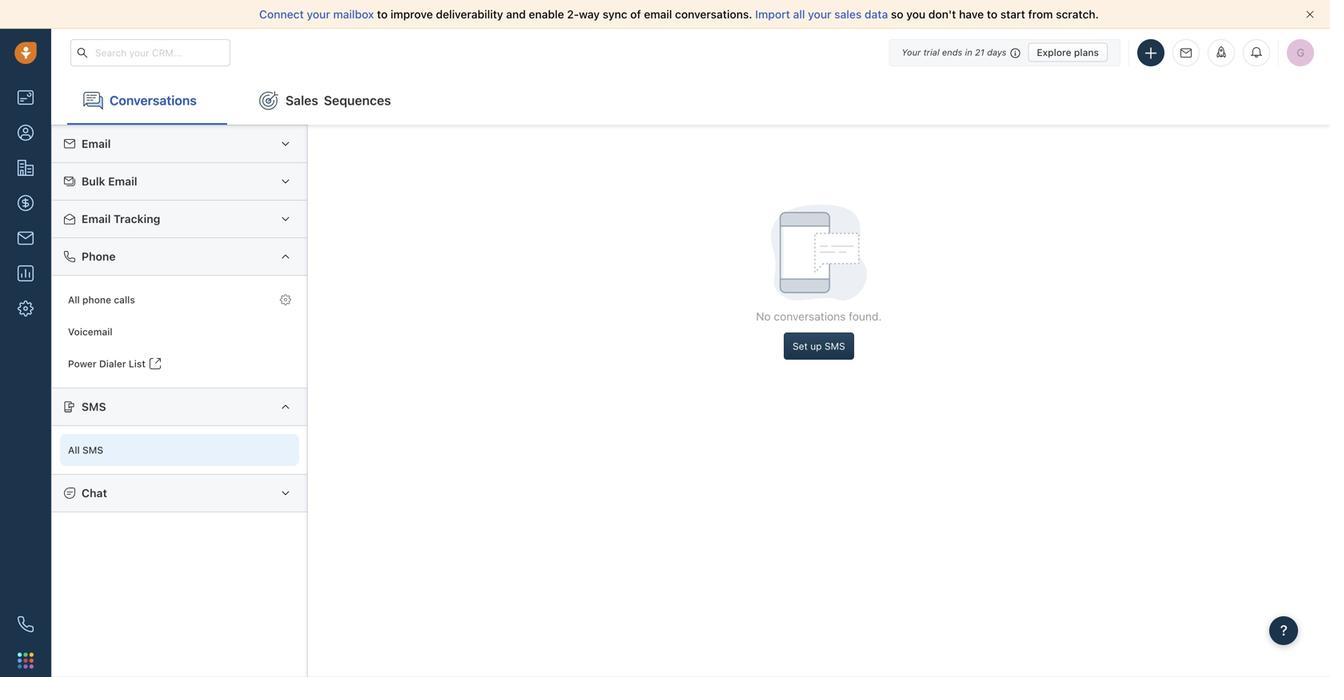 Task type: describe. For each thing, give the bounding box(es) containing it.
days
[[987, 47, 1007, 58]]

power
[[68, 358, 97, 370]]

you
[[907, 8, 926, 21]]

freshworks switcher image
[[18, 653, 34, 669]]

tracking
[[114, 212, 160, 226]]

have
[[959, 8, 984, 21]]

sales
[[286, 93, 318, 108]]

so
[[891, 8, 904, 21]]

data
[[865, 8, 888, 21]]

mailbox
[[333, 8, 374, 21]]

explore plans
[[1037, 47, 1099, 58]]

scratch.
[[1056, 8, 1099, 21]]

conversations link
[[67, 77, 227, 125]]

from
[[1029, 8, 1053, 21]]

email for email
[[82, 137, 111, 150]]

connect your mailbox to improve deliverability and enable 2-way sync of email conversations. import all your sales data so you don't have to start from scratch.
[[259, 8, 1099, 21]]

explore plans link
[[1028, 43, 1108, 62]]

conversations
[[110, 93, 197, 108]]

voicemail link
[[60, 316, 299, 348]]

and
[[506, 8, 526, 21]]

conversations.
[[675, 8, 753, 21]]

enable
[[529, 8, 564, 21]]

no
[[756, 310, 771, 323]]

set up sms
[[793, 341, 846, 352]]

bulk email
[[82, 175, 137, 188]]

up
[[811, 341, 822, 352]]

trial
[[924, 47, 940, 58]]

2 your from the left
[[808, 8, 832, 21]]

send email image
[[1181, 48, 1192, 58]]

connect your mailbox link
[[259, 8, 377, 21]]

sequences
[[324, 93, 391, 108]]

improve
[[391, 8, 433, 21]]

way
[[579, 8, 600, 21]]

found.
[[849, 310, 882, 323]]

sync
[[603, 8, 628, 21]]

tab list containing conversations
[[51, 77, 1331, 125]]

in
[[965, 47, 973, 58]]

set up sms button
[[784, 333, 854, 360]]

21
[[975, 47, 985, 58]]

phone
[[82, 294, 111, 306]]

Search your CRM... text field
[[70, 39, 230, 66]]

1 your from the left
[[307, 8, 330, 21]]

power dialer list
[[68, 358, 146, 370]]

voicemail
[[68, 326, 112, 338]]

all phone calls link
[[60, 284, 299, 316]]



Task type: vqa. For each thing, say whether or not it's contained in the screenshot.
Mar at right
no



Task type: locate. For each thing, give the bounding box(es) containing it.
all
[[793, 8, 805, 21]]

connect
[[259, 8, 304, 21]]

all
[[68, 294, 80, 306], [68, 445, 80, 456]]

sms
[[825, 341, 846, 352], [82, 400, 106, 414], [82, 445, 103, 456]]

2-
[[567, 8, 579, 21]]

sms up "all sms"
[[82, 400, 106, 414]]

import
[[755, 8, 790, 21]]

0 vertical spatial sms
[[825, 341, 846, 352]]

email up 'bulk' on the top left of the page
[[82, 137, 111, 150]]

sales sequences link
[[243, 77, 407, 125]]

your
[[307, 8, 330, 21], [808, 8, 832, 21]]

plans
[[1075, 47, 1099, 58]]

bulk
[[82, 175, 105, 188]]

1 vertical spatial all
[[68, 445, 80, 456]]

calls
[[114, 294, 135, 306]]

your trial ends in 21 days
[[902, 47, 1007, 58]]

phone image
[[18, 617, 34, 633]]

1 vertical spatial email
[[108, 175, 137, 188]]

1 horizontal spatial your
[[808, 8, 832, 21]]

chat
[[82, 487, 107, 500]]

sms inside button
[[825, 341, 846, 352]]

2 vertical spatial sms
[[82, 445, 103, 456]]

all sms
[[68, 445, 103, 456]]

2 vertical spatial email
[[82, 212, 111, 226]]

power dialer list link
[[60, 348, 299, 380]]

all sms link
[[60, 434, 299, 466]]

to
[[377, 8, 388, 21], [987, 8, 998, 21]]

0 horizontal spatial to
[[377, 8, 388, 21]]

0 vertical spatial all
[[68, 294, 80, 306]]

your right all
[[808, 8, 832, 21]]

conversations
[[774, 310, 846, 323]]

all for all phone calls
[[68, 294, 80, 306]]

email up phone
[[82, 212, 111, 226]]

email right 'bulk' on the top left of the page
[[108, 175, 137, 188]]

close image
[[1307, 10, 1315, 18]]

what's new image
[[1216, 46, 1227, 58]]

email tracking
[[82, 212, 160, 226]]

your
[[902, 47, 921, 58]]

import all your sales data link
[[755, 8, 891, 21]]

sales
[[835, 8, 862, 21]]

phone element
[[10, 609, 42, 641]]

1 horizontal spatial to
[[987, 8, 998, 21]]

list
[[129, 358, 146, 370]]

to left start
[[987, 8, 998, 21]]

set
[[793, 341, 808, 352]]

all for all sms
[[68, 445, 80, 456]]

ends
[[942, 47, 963, 58]]

sales sequences
[[286, 93, 391, 108]]

2 to from the left
[[987, 8, 998, 21]]

2 all from the top
[[68, 445, 80, 456]]

no conversations found.
[[756, 310, 882, 323]]

dialer
[[99, 358, 126, 370]]

sms right up
[[825, 341, 846, 352]]

deliverability
[[436, 8, 503, 21]]

0 horizontal spatial your
[[307, 8, 330, 21]]

don't
[[929, 8, 956, 21]]

to right mailbox
[[377, 8, 388, 21]]

of
[[631, 8, 641, 21]]

phone
[[82, 250, 116, 263]]

explore
[[1037, 47, 1072, 58]]

all phone calls
[[68, 294, 135, 306]]

email
[[644, 8, 672, 21]]

email
[[82, 137, 111, 150], [108, 175, 137, 188], [82, 212, 111, 226]]

your left mailbox
[[307, 8, 330, 21]]

0 vertical spatial email
[[82, 137, 111, 150]]

1 vertical spatial sms
[[82, 400, 106, 414]]

email for email tracking
[[82, 212, 111, 226]]

1 all from the top
[[68, 294, 80, 306]]

1 to from the left
[[377, 8, 388, 21]]

sms up chat
[[82, 445, 103, 456]]

tab list
[[51, 77, 1331, 125]]

start
[[1001, 8, 1026, 21]]



